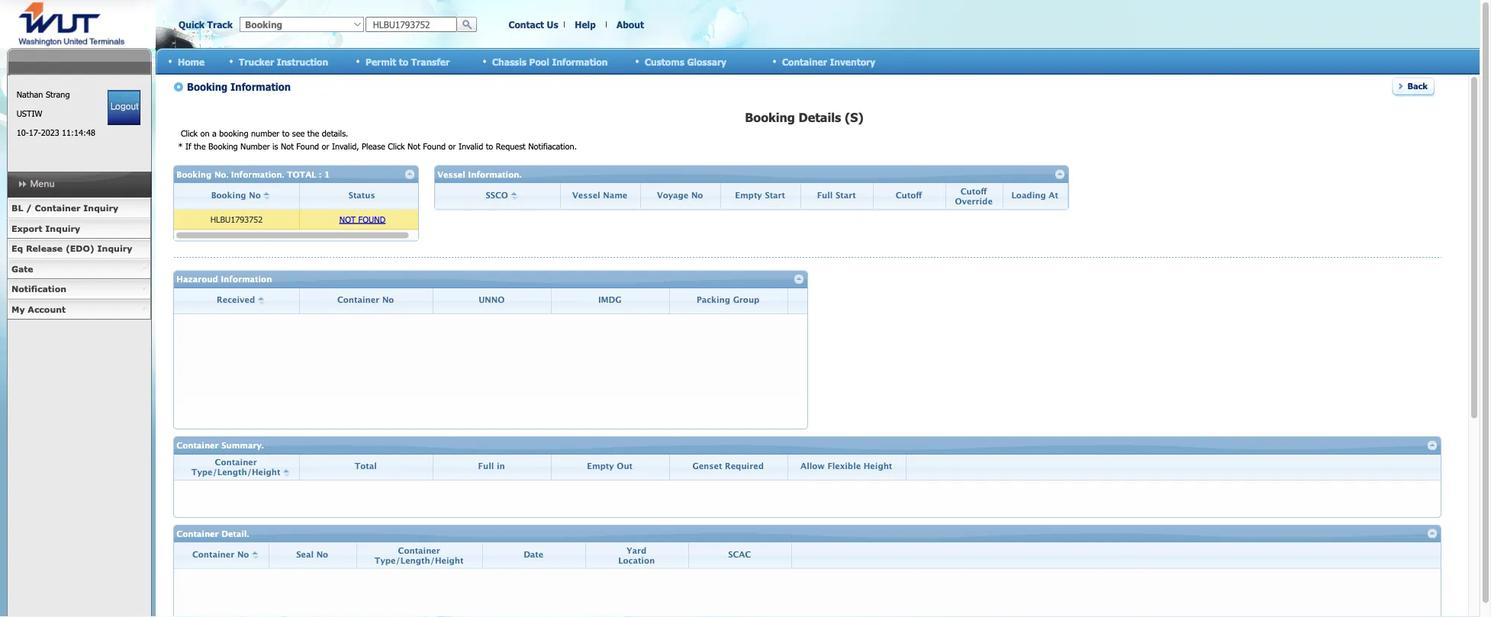 Task type: describe. For each thing, give the bounding box(es) containing it.
2023
[[41, 127, 59, 138]]

chassis pool information
[[492, 56, 608, 67]]

gate
[[11, 264, 33, 274]]

release
[[26, 243, 63, 254]]

nathan
[[17, 89, 43, 100]]

strang
[[46, 89, 70, 100]]

to
[[399, 56, 409, 67]]

login image
[[108, 90, 141, 125]]

contact us
[[509, 19, 558, 30]]

my account
[[11, 304, 66, 314]]

notification link
[[7, 279, 151, 300]]

0 vertical spatial container
[[782, 56, 827, 67]]

export inquiry link
[[7, 219, 151, 239]]

0 horizontal spatial container
[[35, 203, 81, 213]]

/
[[26, 203, 32, 213]]

eq
[[11, 243, 23, 254]]

eq release (edo) inquiry
[[11, 243, 132, 254]]

notification
[[11, 284, 66, 294]]

contact us link
[[509, 19, 558, 30]]

instruction
[[277, 56, 328, 67]]

ustiw
[[17, 108, 42, 119]]

bl
[[11, 203, 23, 213]]

export
[[11, 223, 42, 234]]

eq release (edo) inquiry link
[[7, 239, 151, 259]]

nathan strang
[[17, 89, 70, 100]]

quick track
[[179, 19, 233, 30]]

about link
[[617, 19, 644, 30]]

10-
[[17, 127, 29, 138]]

my
[[11, 304, 25, 314]]

transfer
[[411, 56, 450, 67]]

trucker instruction
[[239, 56, 328, 67]]

inquiry for (edo)
[[97, 243, 132, 254]]

11:14:48
[[62, 127, 95, 138]]

permit to transfer
[[366, 56, 450, 67]]

17-
[[29, 127, 41, 138]]

bl / container inquiry
[[11, 203, 118, 213]]

trucker
[[239, 56, 274, 67]]

account
[[28, 304, 66, 314]]

inquiry for container
[[83, 203, 118, 213]]

us
[[547, 19, 558, 30]]

quick
[[179, 19, 205, 30]]



Task type: locate. For each thing, give the bounding box(es) containing it.
inquiry right (edo)
[[97, 243, 132, 254]]

export inquiry
[[11, 223, 80, 234]]

1 vertical spatial container
[[35, 203, 81, 213]]

10-17-2023 11:14:48
[[17, 127, 95, 138]]

inventory
[[830, 56, 876, 67]]

inquiry down bl / container inquiry
[[45, 223, 80, 234]]

my account link
[[7, 300, 151, 320]]

track
[[207, 19, 233, 30]]

gate link
[[7, 259, 151, 279]]

home
[[178, 56, 205, 67]]

inquiry up export inquiry link
[[83, 203, 118, 213]]

inquiry inside export inquiry link
[[45, 223, 80, 234]]

help
[[575, 19, 596, 30]]

pool
[[529, 56, 549, 67]]

1 vertical spatial inquiry
[[45, 223, 80, 234]]

inquiry inside eq release (edo) inquiry link
[[97, 243, 132, 254]]

inquiry
[[83, 203, 118, 213], [45, 223, 80, 234], [97, 243, 132, 254]]

customs glossary
[[645, 56, 727, 67]]

1 horizontal spatial container
[[782, 56, 827, 67]]

about
[[617, 19, 644, 30]]

0 vertical spatial inquiry
[[83, 203, 118, 213]]

glossary
[[687, 56, 727, 67]]

container
[[782, 56, 827, 67], [35, 203, 81, 213]]

permit
[[366, 56, 396, 67]]

contact
[[509, 19, 544, 30]]

help link
[[575, 19, 596, 30]]

inquiry inside bl / container inquiry link
[[83, 203, 118, 213]]

bl / container inquiry link
[[7, 198, 151, 219]]

2 vertical spatial inquiry
[[97, 243, 132, 254]]

container left the inventory
[[782, 56, 827, 67]]

(edo)
[[66, 243, 95, 254]]

chassis
[[492, 56, 527, 67]]

container up export inquiry
[[35, 203, 81, 213]]

customs
[[645, 56, 685, 67]]

container inventory
[[782, 56, 876, 67]]

None text field
[[366, 17, 457, 32]]

information
[[552, 56, 608, 67]]



Task type: vqa. For each thing, say whether or not it's contained in the screenshot.
10-04-2023 11:46:03 at the left
no



